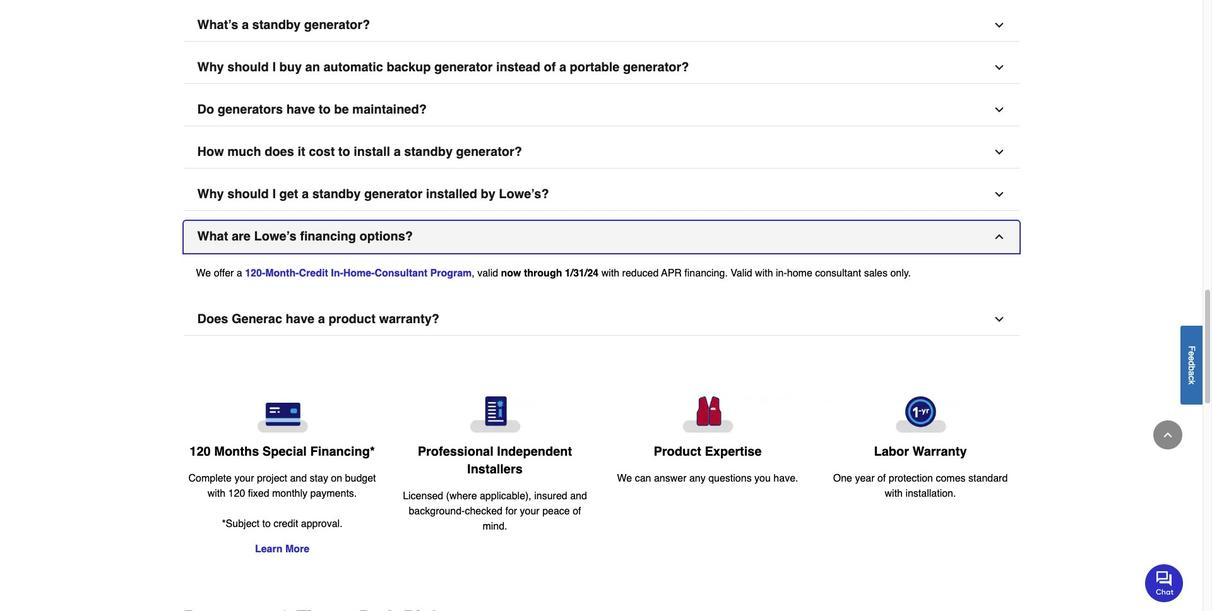 Task type: vqa. For each thing, say whether or not it's contained in the screenshot.
Warranty
yes



Task type: locate. For each thing, give the bounding box(es) containing it.
applicable),
[[480, 491, 532, 502]]

1 horizontal spatial of
[[573, 506, 581, 517]]

0 horizontal spatial we
[[196, 268, 211, 279]]

generator right backup
[[435, 60, 493, 74]]

120-month-credit in-home-consultant program link
[[245, 268, 472, 279]]

product expertise
[[654, 445, 762, 459]]

of right instead
[[544, 60, 556, 74]]

2 vertical spatial generator?
[[456, 145, 522, 159]]

2 e from the top
[[1187, 356, 1198, 361]]

c
[[1187, 376, 1198, 380]]

have left be
[[287, 102, 315, 117]]

your right for
[[520, 506, 540, 517]]

of right peace
[[573, 506, 581, 517]]

should for buy
[[228, 60, 269, 74]]

you
[[755, 473, 771, 484]]

generators
[[218, 102, 283, 117]]

what's a standby generator?
[[197, 18, 370, 32]]

0 horizontal spatial to
[[262, 519, 271, 530]]

we left offer
[[196, 268, 211, 279]]

0 horizontal spatial of
[[544, 60, 556, 74]]

2 chevron down image from the top
[[993, 61, 1006, 74]]

generator?
[[304, 18, 370, 32], [623, 60, 689, 74], [456, 145, 522, 159]]

0 vertical spatial generator?
[[304, 18, 370, 32]]

1 horizontal spatial we
[[617, 473, 632, 484]]

120-
[[245, 268, 265, 279]]

chevron down image for of
[[993, 61, 1006, 74]]

standby up buy
[[252, 18, 301, 32]]

be
[[334, 102, 349, 117]]

a right what's
[[242, 18, 249, 32]]

0 horizontal spatial generator
[[364, 187, 423, 201]]

peace
[[543, 506, 570, 517]]

generator
[[435, 60, 493, 74], [364, 187, 423, 201]]

should inside button
[[228, 187, 269, 201]]

*subject to credit approval.
[[222, 519, 343, 530]]

we for we offer a 120-month-credit in-home-consultant program , valid now through 1/31/24 with reduced apr financing. valid with in-home consultant sales only.
[[196, 268, 211, 279]]

to right cost
[[338, 145, 350, 159]]

120 up complete
[[190, 445, 211, 459]]

1 vertical spatial generator
[[364, 187, 423, 201]]

have
[[287, 102, 315, 117], [286, 312, 315, 327]]

with down complete
[[208, 488, 226, 500]]

2 horizontal spatial generator?
[[623, 60, 689, 74]]

we offer a 120-month-credit in-home-consultant program , valid now through 1/31/24 with reduced apr financing. valid with in-home consultant sales only.
[[196, 268, 911, 279]]

chevron down image inside "what's a standby generator?" button
[[993, 19, 1006, 32]]

2 vertical spatial of
[[573, 506, 581, 517]]

generator? up by
[[456, 145, 522, 159]]

f e e d b a c k button
[[1181, 326, 1203, 405]]

0 vertical spatial have
[[287, 102, 315, 117]]

generator? up automatic
[[304, 18, 370, 32]]

120
[[190, 445, 211, 459], [228, 488, 245, 500]]

2 horizontal spatial standby
[[404, 145, 453, 159]]

automatic
[[324, 60, 383, 74]]

a inside why should i buy an automatic backup generator instead of a portable generator? "button"
[[560, 60, 567, 74]]

what's
[[197, 18, 238, 32]]

fixed
[[248, 488, 269, 500]]

1 should from the top
[[228, 60, 269, 74]]

why up do
[[197, 60, 224, 74]]

1 horizontal spatial and
[[570, 491, 587, 502]]

1 horizontal spatial your
[[520, 506, 540, 517]]

3 chevron down image from the top
[[993, 104, 1006, 116]]

with inside one year of protection comes standard with installation.
[[885, 488, 903, 500]]

0 vertical spatial we
[[196, 268, 211, 279]]

chevron down image
[[993, 19, 1006, 32], [993, 61, 1006, 74], [993, 104, 1006, 116], [993, 146, 1006, 158], [993, 188, 1006, 201]]

a right "install"
[[394, 145, 401, 159]]

only.
[[891, 268, 911, 279]]

labor
[[874, 445, 910, 459]]

120 left "fixed"
[[228, 488, 245, 500]]

months
[[214, 445, 259, 459]]

your up "fixed"
[[235, 473, 254, 485]]

financing.
[[685, 268, 728, 279]]

e up the b
[[1187, 356, 1198, 361]]

0 vertical spatial of
[[544, 60, 556, 74]]

e up d
[[1187, 351, 1198, 356]]

k
[[1187, 380, 1198, 385]]

installation.
[[906, 488, 957, 500]]

chevron up image
[[993, 230, 1006, 243]]

sales
[[864, 268, 888, 279]]

0 vertical spatial should
[[228, 60, 269, 74]]

do generators have to be maintained? button
[[183, 94, 1020, 126]]

we left can
[[617, 473, 632, 484]]

1 horizontal spatial standby
[[312, 187, 361, 201]]

with down the protection on the bottom
[[885, 488, 903, 500]]

a lowe's red vest icon. image
[[612, 397, 804, 433]]

a right get at top
[[302, 187, 309, 201]]

1 horizontal spatial to
[[319, 102, 331, 117]]

labor warranty
[[874, 445, 967, 459]]

reduced
[[623, 268, 659, 279]]

2 should from the top
[[228, 187, 269, 201]]

1 horizontal spatial generator?
[[456, 145, 522, 159]]

to left be
[[319, 102, 331, 117]]

generator? inside "button"
[[623, 60, 689, 74]]

one
[[834, 473, 853, 485]]

1 horizontal spatial generator
[[435, 60, 493, 74]]

i for get
[[272, 187, 276, 201]]

are
[[232, 229, 251, 244]]

it
[[298, 145, 305, 159]]

0 horizontal spatial your
[[235, 473, 254, 485]]

does
[[265, 145, 294, 159]]

i inside "button"
[[272, 60, 276, 74]]

on
[[331, 473, 342, 485]]

why down how
[[197, 187, 224, 201]]

protection
[[889, 473, 934, 485]]

(where
[[446, 491, 477, 502]]

your
[[235, 473, 254, 485], [520, 506, 540, 517]]

5 chevron down image from the top
[[993, 188, 1006, 201]]

i
[[272, 60, 276, 74], [272, 187, 276, 201]]

chevron down image
[[993, 313, 1006, 326]]

should left get at top
[[228, 187, 269, 201]]

1 vertical spatial your
[[520, 506, 540, 517]]

0 vertical spatial your
[[235, 473, 254, 485]]

how
[[197, 145, 224, 159]]

budget
[[345, 473, 376, 485]]

chevron down image inside why should i buy an automatic backup generator instead of a portable generator? "button"
[[993, 61, 1006, 74]]

why inside "button"
[[197, 60, 224, 74]]

0 horizontal spatial standby
[[252, 18, 301, 32]]

i left get at top
[[272, 187, 276, 201]]

0 vertical spatial and
[[290, 473, 307, 485]]

professional
[[418, 445, 494, 459]]

product
[[654, 445, 702, 459]]

by
[[481, 187, 496, 201]]

1 i from the top
[[272, 60, 276, 74]]

should up generators
[[228, 60, 269, 74]]

a right offer
[[237, 268, 242, 279]]

0 vertical spatial generator
[[435, 60, 493, 74]]

have right generac
[[286, 312, 315, 327]]

can
[[635, 473, 652, 484]]

1 chevron down image from the top
[[993, 19, 1006, 32]]

portable
[[570, 60, 620, 74]]

1 vertical spatial i
[[272, 187, 276, 201]]

1 vertical spatial generator?
[[623, 60, 689, 74]]

standby up installed
[[404, 145, 453, 159]]

monthly
[[272, 488, 308, 500]]

why should i get a standby generator installed by lowe's?
[[197, 187, 549, 201]]

what's a standby generator? button
[[183, 9, 1020, 42]]

and inside complete your project and stay on budget with 120 fixed monthly payments.
[[290, 473, 307, 485]]

a left portable
[[560, 60, 567, 74]]

why
[[197, 60, 224, 74], [197, 187, 224, 201]]

learn more link
[[255, 544, 310, 555]]

a left product
[[318, 312, 325, 327]]

a inside how much does it cost to install a standby generator? button
[[394, 145, 401, 159]]

chevron down image for lowe's?
[[993, 188, 1006, 201]]

should
[[228, 60, 269, 74], [228, 187, 269, 201]]

1 vertical spatial of
[[878, 473, 886, 485]]

to left credit
[[262, 519, 271, 530]]

payments.
[[310, 488, 357, 500]]

special
[[263, 445, 307, 459]]

generator? right portable
[[623, 60, 689, 74]]

120 inside complete your project and stay on budget with 120 fixed monthly payments.
[[228, 488, 245, 500]]

1 why from the top
[[197, 60, 224, 74]]

1 vertical spatial why
[[197, 187, 224, 201]]

120 months special financing*
[[190, 445, 375, 459]]

installed
[[426, 187, 477, 201]]

1 vertical spatial to
[[338, 145, 350, 159]]

of
[[544, 60, 556, 74], [878, 473, 886, 485], [573, 506, 581, 517]]

i left buy
[[272, 60, 276, 74]]

1 vertical spatial we
[[617, 473, 632, 484]]

professional independent installers
[[418, 445, 572, 477]]

1 vertical spatial should
[[228, 187, 269, 201]]

0 horizontal spatial and
[[290, 473, 307, 485]]

1 vertical spatial standby
[[404, 145, 453, 159]]

financing
[[300, 229, 356, 244]]

home
[[788, 268, 813, 279]]

chevron down image inside why should i get a standby generator installed by lowe's? button
[[993, 188, 1006, 201]]

of right year
[[878, 473, 886, 485]]

with
[[602, 268, 620, 279], [756, 268, 773, 279], [208, 488, 226, 500], [885, 488, 903, 500]]

should inside "button"
[[228, 60, 269, 74]]

and right the insured
[[570, 491, 587, 502]]

scroll to top element
[[1154, 421, 1183, 450]]

1 vertical spatial 120
[[228, 488, 245, 500]]

a
[[242, 18, 249, 32], [560, 60, 567, 74], [394, 145, 401, 159], [302, 187, 309, 201], [237, 268, 242, 279], [318, 312, 325, 327], [1187, 371, 1198, 376]]

1 vertical spatial and
[[570, 491, 587, 502]]

0 vertical spatial i
[[272, 60, 276, 74]]

2 why from the top
[[197, 187, 224, 201]]

chevron down image inside how much does it cost to install a standby generator? button
[[993, 146, 1006, 158]]

home-
[[343, 268, 375, 279]]

i inside button
[[272, 187, 276, 201]]

and up the monthly
[[290, 473, 307, 485]]

4 chevron down image from the top
[[993, 146, 1006, 158]]

project
[[257, 473, 287, 485]]

a up "k"
[[1187, 371, 1198, 376]]

2 horizontal spatial of
[[878, 473, 886, 485]]

1 horizontal spatial 120
[[228, 488, 245, 500]]

0 horizontal spatial 120
[[190, 445, 211, 459]]

an
[[305, 60, 320, 74]]

in-
[[776, 268, 788, 279]]

what are lowe's financing options?
[[197, 229, 413, 244]]

standby up the financing
[[312, 187, 361, 201]]

answer
[[654, 473, 687, 484]]

through
[[524, 268, 562, 279]]

0 vertical spatial why
[[197, 60, 224, 74]]

your inside licensed (where applicable), insured and background-checked for your peace of mind.
[[520, 506, 540, 517]]

and
[[290, 473, 307, 485], [570, 491, 587, 502]]

a inside does generac have a product warranty? button
[[318, 312, 325, 327]]

installers
[[467, 462, 523, 477]]

options?
[[360, 229, 413, 244]]

0 horizontal spatial generator?
[[304, 18, 370, 32]]

2 i from the top
[[272, 187, 276, 201]]

why for why should i get a standby generator installed by lowe's?
[[197, 187, 224, 201]]

generator up the options? at the top left of the page
[[364, 187, 423, 201]]

what
[[197, 229, 228, 244]]

expertise
[[705, 445, 762, 459]]

1 vertical spatial have
[[286, 312, 315, 327]]

why inside button
[[197, 187, 224, 201]]

your inside complete your project and stay on budget with 120 fixed monthly payments.
[[235, 473, 254, 485]]

why for why should i buy an automatic backup generator instead of a portable generator?
[[197, 60, 224, 74]]



Task type: describe. For each thing, give the bounding box(es) containing it.
f
[[1187, 346, 1198, 351]]

a inside "what's a standby generator?" button
[[242, 18, 249, 32]]

how much does it cost to install a standby generator?
[[197, 145, 522, 159]]

1/31/24
[[565, 268, 599, 279]]

for
[[506, 506, 517, 517]]

comes
[[936, 473, 966, 485]]

in-
[[331, 268, 343, 279]]

lowe's
[[254, 229, 297, 244]]

consultant
[[375, 268, 428, 279]]

and inside licensed (where applicable), insured and background-checked for your peace of mind.
[[570, 491, 587, 502]]

why should i get a standby generator installed by lowe's? button
[[183, 179, 1020, 211]]

have.
[[774, 473, 799, 484]]

we for we can answer any questions you have.
[[617, 473, 632, 484]]

approval.
[[301, 519, 343, 530]]

a inside the f e e d b a c k button
[[1187, 371, 1198, 376]]

background-
[[409, 506, 465, 517]]

lowe's?
[[499, 187, 549, 201]]

b
[[1187, 366, 1198, 371]]

does generac have a product warranty? button
[[183, 304, 1020, 336]]

with left in-
[[756, 268, 773, 279]]

0 vertical spatial standby
[[252, 18, 301, 32]]

stay
[[310, 473, 328, 485]]

do
[[197, 102, 214, 117]]

should for get
[[228, 187, 269, 201]]

a dark blue background check icon. image
[[399, 397, 592, 433]]

have for generators
[[287, 102, 315, 117]]

generator inside "button"
[[435, 60, 493, 74]]

insured
[[535, 491, 568, 502]]

now
[[501, 268, 521, 279]]

we can answer any questions you have.
[[617, 473, 799, 484]]

do generators have to be maintained?
[[197, 102, 427, 117]]

generac
[[232, 312, 282, 327]]

complete your project and stay on budget with 120 fixed monthly payments.
[[189, 473, 376, 500]]

0 vertical spatial 120
[[190, 445, 211, 459]]

credit
[[274, 519, 298, 530]]

more
[[285, 544, 310, 555]]

backup
[[387, 60, 431, 74]]

with right 1/31/24
[[602, 268, 620, 279]]

valid
[[731, 268, 753, 279]]

consultant
[[816, 268, 862, 279]]

apr
[[662, 268, 682, 279]]

mind.
[[483, 521, 508, 532]]

generator inside button
[[364, 187, 423, 201]]

what are lowe's financing options? button
[[183, 221, 1020, 253]]

a dark blue credit card icon. image
[[186, 397, 379, 433]]

complete
[[189, 473, 232, 485]]

,
[[472, 268, 475, 279]]

does generac have a product warranty?
[[197, 312, 440, 327]]

have for generac
[[286, 312, 315, 327]]

2 horizontal spatial to
[[338, 145, 350, 159]]

licensed (where applicable), insured and background-checked for your peace of mind.
[[403, 491, 587, 532]]

of inside one year of protection comes standard with installation.
[[878, 473, 886, 485]]

chevron up image
[[1162, 429, 1175, 442]]

buy
[[279, 60, 302, 74]]

chevron down image inside do generators have to be maintained? button
[[993, 104, 1006, 116]]

independent
[[497, 445, 572, 459]]

with inside complete your project and stay on budget with 120 fixed monthly payments.
[[208, 488, 226, 500]]

1 e from the top
[[1187, 351, 1198, 356]]

month-
[[265, 268, 299, 279]]

warranty?
[[379, 312, 440, 327]]

does
[[197, 312, 228, 327]]

much
[[228, 145, 261, 159]]

product
[[329, 312, 376, 327]]

f e e d b a c k
[[1187, 346, 1198, 385]]

a blue 1-year labor warranty icon. image
[[825, 397, 1017, 433]]

get
[[279, 187, 298, 201]]

any
[[690, 473, 706, 484]]

i for buy
[[272, 60, 276, 74]]

learn more
[[255, 544, 310, 555]]

instead
[[496, 60, 541, 74]]

d
[[1187, 361, 1198, 366]]

why should i buy an automatic backup generator instead of a portable generator?
[[197, 60, 689, 74]]

cost
[[309, 145, 335, 159]]

2 vertical spatial to
[[262, 519, 271, 530]]

licensed
[[403, 491, 444, 502]]

chat invite button image
[[1146, 564, 1184, 602]]

*subject
[[222, 519, 260, 530]]

checked
[[465, 506, 503, 517]]

credit
[[299, 268, 328, 279]]

a inside why should i get a standby generator installed by lowe's? button
[[302, 187, 309, 201]]

2 vertical spatial standby
[[312, 187, 361, 201]]

0 vertical spatial to
[[319, 102, 331, 117]]

of inside "button"
[[544, 60, 556, 74]]

learn
[[255, 544, 283, 555]]

of inside licensed (where applicable), insured and background-checked for your peace of mind.
[[573, 506, 581, 517]]

one year of protection comes standard with installation.
[[834, 473, 1008, 500]]

questions
[[709, 473, 752, 484]]

chevron down image for generator?
[[993, 146, 1006, 158]]

offer
[[214, 268, 234, 279]]

year
[[855, 473, 875, 485]]

valid
[[478, 268, 498, 279]]



